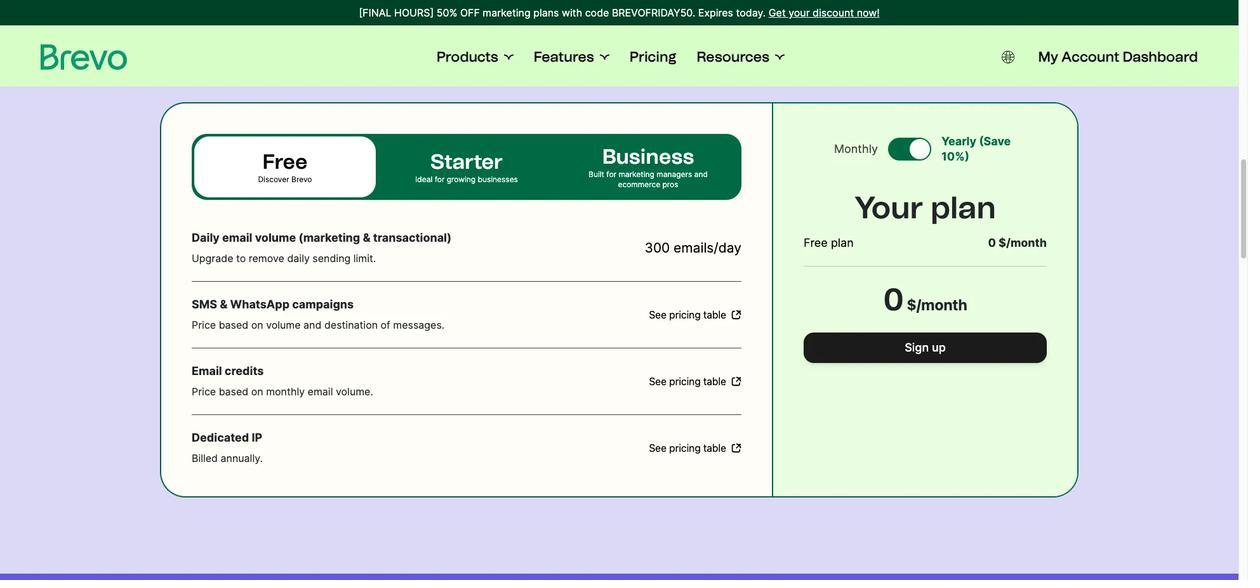 Task type: describe. For each thing, give the bounding box(es) containing it.
free for plan
[[804, 236, 828, 249]]

remove
[[249, 252, 284, 265]]

built
[[589, 169, 604, 179]]

my account dashboard link
[[1038, 48, 1198, 66]]

sms
[[192, 298, 217, 311]]

0 vertical spatial &
[[363, 231, 370, 244]]

0 horizontal spatial 0 $/month
[[883, 281, 967, 318]]

email credits
[[192, 364, 264, 378]]

sms & whatsapp campaigns
[[192, 298, 354, 311]]

for for starter
[[435, 175, 445, 184]]

plans
[[533, 6, 559, 19]]

(marketing
[[299, 231, 360, 244]]

price based on volume and destination of messages.
[[192, 319, 444, 331]]

see for dedicated ip
[[649, 442, 667, 454]]

free for discover
[[263, 150, 308, 174]]

plan for your plan
[[931, 189, 996, 226]]

see for email credits
[[649, 376, 667, 387]]

your plan
[[854, 189, 996, 226]]

your
[[854, 189, 923, 226]]

today.
[[736, 6, 766, 19]]

yearly (save 10%)
[[941, 135, 1011, 163]]

ecommerce
[[618, 180, 660, 189]]

managers
[[657, 169, 692, 179]]

code
[[585, 6, 609, 19]]

free discover brevo
[[258, 150, 312, 184]]

off
[[460, 6, 480, 19]]

account
[[1061, 48, 1119, 65]]

see pricing table for dedicated ip
[[649, 442, 726, 454]]

(save
[[979, 135, 1011, 148]]

see for sms & whatsapp campaigns
[[649, 309, 667, 321]]

of
[[381, 319, 390, 331]]

$/month inside 0 $/month
[[907, 296, 967, 314]]

campaigns
[[292, 298, 354, 311]]

1 vertical spatial volume
[[266, 319, 301, 331]]

1 horizontal spatial email
[[308, 385, 333, 398]]

discover
[[258, 175, 289, 184]]

50%
[[437, 6, 457, 19]]

plan for free plan
[[831, 236, 854, 249]]

see pricing table for email credits
[[649, 376, 726, 387]]

resources
[[697, 48, 769, 65]]

table for email credits
[[703, 376, 726, 387]]

for for business
[[606, 169, 616, 179]]

table for sms & whatsapp campaigns
[[703, 309, 726, 321]]

0 vertical spatial $/month
[[999, 236, 1047, 249]]

monthly
[[266, 385, 305, 398]]

resources link
[[697, 48, 785, 66]]

billed annually.
[[192, 452, 263, 465]]

button image
[[1001, 51, 1014, 63]]

dedicated ip
[[192, 431, 262, 444]]

my account dashboard
[[1038, 48, 1198, 65]]

see pricing table for sms & whatsapp campaigns
[[649, 309, 726, 321]]

300
[[645, 240, 670, 256]]

growing
[[447, 175, 476, 184]]

1 horizontal spatial 0 $/month
[[988, 236, 1047, 249]]

pricing for dedicated ip
[[669, 442, 701, 454]]

products link
[[437, 48, 513, 66]]

0 vertical spatial plan
[[709, 41, 775, 77]]

yearly
[[941, 135, 976, 148]]

transactional)
[[373, 231, 452, 244]]

business built for marketing managers and ecommerce pros
[[589, 145, 708, 189]]

email
[[192, 364, 222, 378]]

dedicated
[[192, 431, 249, 444]]

billed
[[192, 452, 218, 465]]

10%)
[[941, 150, 969, 163]]

sign
[[905, 341, 929, 354]]

0 horizontal spatial &
[[220, 298, 227, 311]]

expires
[[698, 6, 733, 19]]

pros
[[662, 180, 678, 189]]

0 horizontal spatial and
[[303, 319, 321, 331]]

on for &
[[251, 319, 263, 331]]

sign up
[[905, 341, 946, 354]]

starter
[[430, 150, 503, 174]]

my
[[1038, 48, 1058, 65]]



Task type: vqa. For each thing, say whether or not it's contained in the screenshot.
destination
yes



Task type: locate. For each thing, give the bounding box(es) containing it.
1 vertical spatial on
[[251, 385, 263, 398]]

2 vertical spatial see
[[649, 442, 667, 454]]

[final
[[359, 6, 391, 19]]

price down the email
[[192, 385, 216, 398]]

for right ideal
[[435, 175, 445, 184]]

1 horizontal spatial marketing
[[619, 169, 654, 179]]

get
[[769, 6, 786, 19]]

marketing inside business built for marketing managers and ecommerce pros
[[619, 169, 654, 179]]

your down brevofriday50.
[[634, 41, 702, 77]]

brevofriday50.
[[612, 6, 695, 19]]

1 vertical spatial 0 $/month
[[883, 281, 967, 318]]

daily
[[192, 231, 220, 244]]

300 emails/day
[[645, 240, 741, 256]]

2 vertical spatial table
[[703, 442, 726, 454]]

see pricing table link for email credits
[[649, 374, 741, 389]]

1 horizontal spatial plan
[[831, 236, 854, 249]]

limit.
[[353, 252, 376, 265]]

for
[[606, 169, 616, 179], [435, 175, 445, 184]]

ideal
[[415, 175, 433, 184]]

pricing
[[669, 309, 701, 321], [669, 376, 701, 387], [669, 442, 701, 454]]

3 pricing from the top
[[669, 442, 701, 454]]

pricing for email credits
[[669, 376, 701, 387]]

0
[[988, 236, 996, 249], [883, 281, 904, 318]]

marketing
[[483, 6, 530, 19], [619, 169, 654, 179]]

for inside starter ideal for growing businesses
[[435, 175, 445, 184]]

messages.
[[393, 319, 444, 331]]

based down email credits
[[219, 385, 248, 398]]

features
[[534, 48, 594, 65]]

2 based from the top
[[219, 385, 248, 398]]

0 vertical spatial email
[[222, 231, 252, 244]]

1 on from the top
[[251, 319, 263, 331]]

1 price from the top
[[192, 319, 216, 331]]

0 vertical spatial free
[[263, 150, 308, 174]]

upgrade
[[192, 252, 233, 265]]

1 vertical spatial marketing
[[619, 169, 654, 179]]

2 vertical spatial plan
[[831, 236, 854, 249]]

3 see pricing table from the top
[[649, 442, 726, 454]]

business
[[602, 145, 694, 169]]

get your discount now! link
[[769, 5, 880, 20]]

destination
[[324, 319, 378, 331]]

daily email volume (marketing & transactional)
[[192, 231, 452, 244]]

1 vertical spatial email
[[308, 385, 333, 398]]

on down whatsapp
[[251, 319, 263, 331]]

price down sms
[[192, 319, 216, 331]]

free
[[263, 150, 308, 174], [804, 236, 828, 249]]

email left the volume.
[[308, 385, 333, 398]]

1 horizontal spatial your
[[789, 6, 810, 19]]

1 vertical spatial 0
[[883, 281, 904, 318]]

0 horizontal spatial your
[[634, 41, 702, 77]]

with
[[562, 6, 582, 19]]

volume up upgrade to remove daily sending limit.
[[255, 231, 296, 244]]

3 table from the top
[[703, 442, 726, 454]]

0 vertical spatial your
[[789, 6, 810, 19]]

dashboard
[[1123, 48, 1198, 65]]

free plan
[[804, 236, 854, 249]]

0 vertical spatial see
[[649, 309, 667, 321]]

0 vertical spatial see pricing table link
[[649, 307, 741, 322]]

and down campaigns
[[303, 319, 321, 331]]

and
[[694, 169, 708, 179], [303, 319, 321, 331]]

1 see pricing table from the top
[[649, 309, 726, 321]]

2 horizontal spatial plan
[[931, 189, 996, 226]]

see pricing table link for sms & whatsapp campaigns
[[649, 307, 741, 322]]

starter ideal for growing businesses
[[415, 150, 518, 184]]

and inside business built for marketing managers and ecommerce pros
[[694, 169, 708, 179]]

free inside free discover brevo
[[263, 150, 308, 174]]

daily
[[287, 252, 310, 265]]

2 see pricing table from the top
[[649, 376, 726, 387]]

table for dedicated ip
[[703, 442, 726, 454]]

$/month
[[999, 236, 1047, 249], [907, 296, 967, 314]]

2 pricing from the top
[[669, 376, 701, 387]]

table
[[703, 309, 726, 321], [703, 376, 726, 387], [703, 442, 726, 454]]

see pricing table link for dedicated ip
[[649, 441, 741, 456]]

0 vertical spatial see pricing table
[[649, 309, 726, 321]]

monthly
[[834, 142, 878, 156]]

on down credits
[[251, 385, 263, 398]]

emails/day
[[674, 240, 741, 256]]

up
[[932, 341, 946, 354]]

2 on from the top
[[251, 385, 263, 398]]

1 based from the top
[[219, 319, 248, 331]]

to
[[236, 252, 246, 265]]

based for credits
[[219, 385, 248, 398]]

and right managers
[[694, 169, 708, 179]]

1 vertical spatial price
[[192, 385, 216, 398]]

1 vertical spatial your
[[634, 41, 702, 77]]

0 vertical spatial on
[[251, 319, 263, 331]]

1 vertical spatial see pricing table link
[[649, 374, 741, 389]]

1 vertical spatial &
[[220, 298, 227, 311]]

see pricing table
[[649, 309, 726, 321], [649, 376, 726, 387], [649, 442, 726, 454]]

1 vertical spatial $/month
[[907, 296, 967, 314]]

2 vertical spatial pricing
[[669, 442, 701, 454]]

0 vertical spatial table
[[703, 309, 726, 321]]

1 pricing from the top
[[669, 309, 701, 321]]

1 horizontal spatial free
[[804, 236, 828, 249]]

0 horizontal spatial $/month
[[907, 296, 967, 314]]

0 vertical spatial 0 $/month
[[988, 236, 1047, 249]]

3 see from the top
[[649, 442, 667, 454]]

features link
[[534, 48, 609, 66]]

your right get
[[789, 6, 810, 19]]

volume down sms & whatsapp campaigns on the bottom of page
[[266, 319, 301, 331]]

sending
[[313, 252, 351, 265]]

None checkbox
[[888, 138, 931, 161]]

credits
[[225, 364, 264, 378]]

customize
[[464, 41, 626, 77]]

pricing for sms & whatsapp campaigns
[[669, 309, 701, 321]]

0 horizontal spatial 0
[[883, 281, 904, 318]]

customize your plan
[[464, 41, 775, 77]]

0 vertical spatial volume
[[255, 231, 296, 244]]

1 see from the top
[[649, 309, 667, 321]]

2 vertical spatial see pricing table
[[649, 442, 726, 454]]

pricing
[[630, 48, 676, 65]]

marketing right off
[[483, 6, 530, 19]]

0 vertical spatial price
[[192, 319, 216, 331]]

marketing up ecommerce
[[619, 169, 654, 179]]

1 vertical spatial and
[[303, 319, 321, 331]]

annually.
[[221, 452, 263, 465]]

1 see pricing table link from the top
[[649, 307, 741, 322]]

on for credits
[[251, 385, 263, 398]]

2 vertical spatial see pricing table link
[[649, 441, 741, 456]]

whatsapp
[[230, 298, 290, 311]]

hours]
[[394, 6, 434, 19]]

volume
[[255, 231, 296, 244], [266, 319, 301, 331]]

1 horizontal spatial for
[[606, 169, 616, 179]]

0 vertical spatial marketing
[[483, 6, 530, 19]]

products
[[437, 48, 498, 65]]

3 see pricing table link from the top
[[649, 441, 741, 456]]

1 vertical spatial plan
[[931, 189, 996, 226]]

0 vertical spatial 0
[[988, 236, 996, 249]]

your
[[789, 6, 810, 19], [634, 41, 702, 77]]

1 horizontal spatial 0
[[988, 236, 996, 249]]

price based on monthly email volume.
[[192, 385, 373, 398]]

price for sms
[[192, 319, 216, 331]]

brevo
[[291, 175, 312, 184]]

0 vertical spatial pricing
[[669, 309, 701, 321]]

see
[[649, 309, 667, 321], [649, 376, 667, 387], [649, 442, 667, 454]]

volume.
[[336, 385, 373, 398]]

businesses
[[478, 175, 518, 184]]

& right sms
[[220, 298, 227, 311]]

based
[[219, 319, 248, 331], [219, 385, 248, 398]]

1 vertical spatial based
[[219, 385, 248, 398]]

ip
[[252, 431, 262, 444]]

plan
[[709, 41, 775, 77], [931, 189, 996, 226], [831, 236, 854, 249]]

brevo image
[[41, 44, 127, 70]]

0 horizontal spatial for
[[435, 175, 445, 184]]

based down whatsapp
[[219, 319, 248, 331]]

1 horizontal spatial and
[[694, 169, 708, 179]]

0 horizontal spatial free
[[263, 150, 308, 174]]

& up limit.
[[363, 231, 370, 244]]

&
[[363, 231, 370, 244], [220, 298, 227, 311]]

0 vertical spatial and
[[694, 169, 708, 179]]

1 vertical spatial see
[[649, 376, 667, 387]]

0 horizontal spatial email
[[222, 231, 252, 244]]

sign up button
[[804, 333, 1047, 363]]

1 vertical spatial see pricing table
[[649, 376, 726, 387]]

2 see from the top
[[649, 376, 667, 387]]

[final hours] 50% off marketing plans with code brevofriday50. expires today. get your discount now!
[[359, 6, 880, 19]]

upgrade to remove daily sending limit.
[[192, 252, 376, 265]]

discount
[[813, 6, 854, 19]]

0 horizontal spatial marketing
[[483, 6, 530, 19]]

price
[[192, 319, 216, 331], [192, 385, 216, 398]]

email
[[222, 231, 252, 244], [308, 385, 333, 398]]

1 vertical spatial free
[[804, 236, 828, 249]]

on
[[251, 319, 263, 331], [251, 385, 263, 398]]

0 horizontal spatial plan
[[709, 41, 775, 77]]

now!
[[857, 6, 880, 19]]

2 price from the top
[[192, 385, 216, 398]]

1 vertical spatial pricing
[[669, 376, 701, 387]]

1 horizontal spatial &
[[363, 231, 370, 244]]

1 vertical spatial table
[[703, 376, 726, 387]]

1 table from the top
[[703, 309, 726, 321]]

2 see pricing table link from the top
[[649, 374, 741, 389]]

for right "built"
[[606, 169, 616, 179]]

2 table from the top
[[703, 376, 726, 387]]

email up to
[[222, 231, 252, 244]]

price for email
[[192, 385, 216, 398]]

1 horizontal spatial $/month
[[999, 236, 1047, 249]]

based for &
[[219, 319, 248, 331]]

pricing link
[[630, 48, 676, 66]]

0 $/month
[[988, 236, 1047, 249], [883, 281, 967, 318]]

for inside business built for marketing managers and ecommerce pros
[[606, 169, 616, 179]]

0 vertical spatial based
[[219, 319, 248, 331]]



